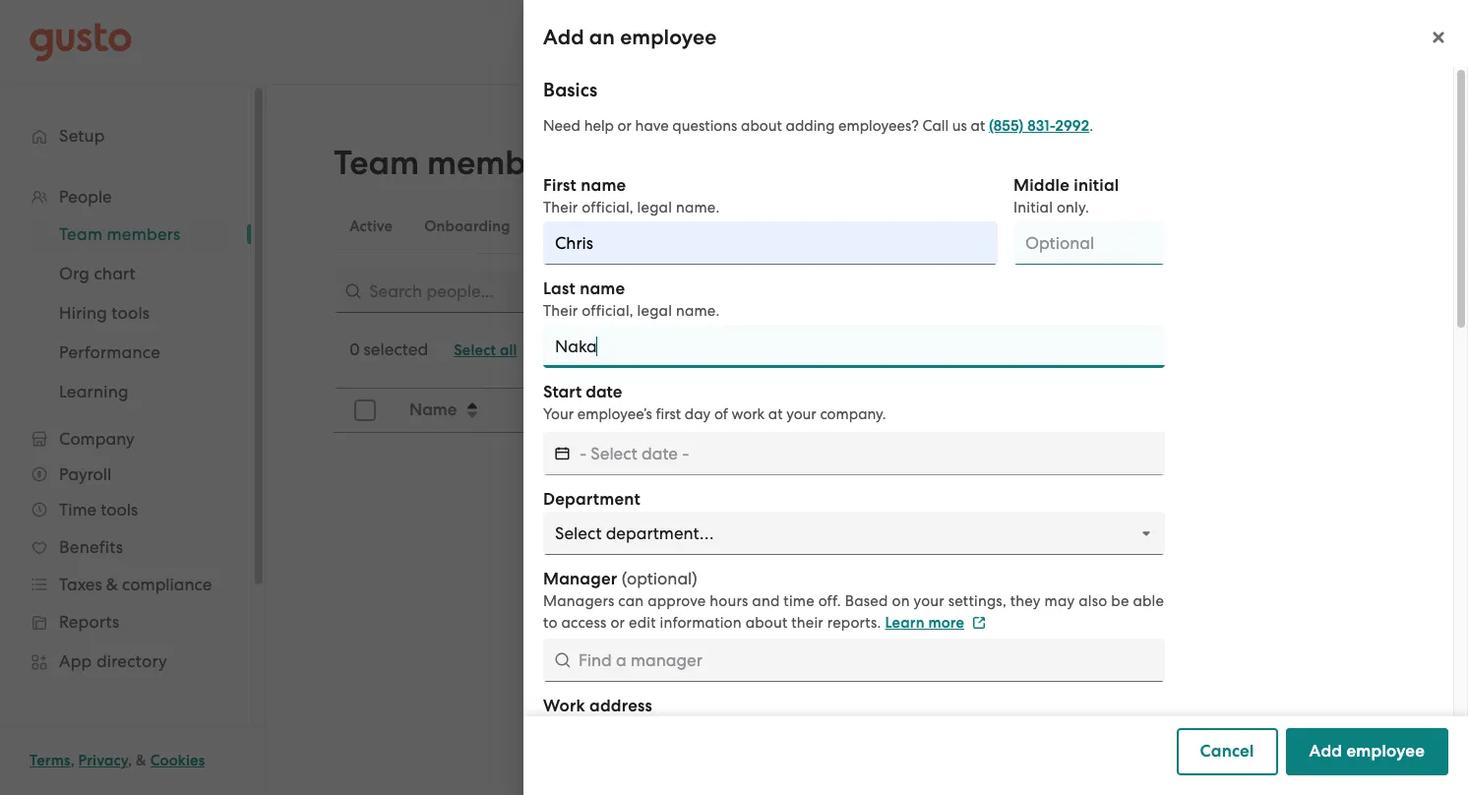 Task type: vqa. For each thing, say whether or not it's contained in the screenshot.
all corresponding to Select all
yes



Task type: locate. For each thing, give the bounding box(es) containing it.
name button
[[398, 390, 579, 431]]

about
[[741, 117, 782, 135], [746, 614, 788, 632]]

add an employee
[[543, 25, 717, 50]]

1 vertical spatial their
[[543, 302, 578, 320]]

us
[[953, 117, 967, 135]]

0 vertical spatial legal
[[637, 199, 672, 217]]

your for date
[[787, 406, 817, 423]]

to
[[543, 614, 558, 632]]

0 vertical spatial name.
[[676, 199, 720, 217]]

all for select all
[[500, 342, 517, 359]]

able
[[1133, 593, 1165, 610]]

1 horizontal spatial your
[[914, 593, 945, 610]]

company.
[[820, 406, 887, 423]]

active button
[[334, 203, 409, 250]]

and
[[752, 593, 780, 610]]

official,
[[582, 199, 634, 217], [582, 302, 634, 320]]

your inside start date your employee's first day of work at your company.
[[787, 406, 817, 423]]

add inside button
[[1310, 741, 1343, 762]]

employee
[[620, 25, 717, 50], [1347, 741, 1425, 762]]

home image
[[30, 22, 132, 62]]

start
[[543, 382, 582, 403]]

at right work
[[769, 406, 783, 423]]

1 horizontal spatial employee
[[1347, 741, 1425, 762]]

1 horizontal spatial ,
[[128, 752, 132, 770]]

Start date field
[[580, 432, 1165, 475]]

add for add an employee
[[543, 25, 584, 50]]

1 horizontal spatial add
[[1310, 741, 1343, 762]]

your left company.
[[787, 406, 817, 423]]

their for last
[[543, 302, 578, 320]]

select
[[454, 342, 496, 359]]

cancel button
[[1177, 728, 1278, 776]]

your for can
[[914, 593, 945, 610]]

team members tab list
[[334, 199, 1387, 254]]

name inside first name their official, legal name.
[[581, 175, 626, 196]]

Search people... field
[[334, 270, 806, 313]]

all
[[500, 342, 517, 359], [578, 342, 595, 359]]

name. inside last name their official, legal name.
[[676, 302, 720, 320]]

1 vertical spatial official,
[[582, 302, 634, 320]]

0 horizontal spatial your
[[787, 406, 817, 423]]

2 official, from the top
[[582, 302, 634, 320]]

0 vertical spatial name
[[581, 175, 626, 196]]

managers
[[543, 593, 615, 610]]

1 their from the top
[[543, 199, 578, 217]]

1 all from the left
[[500, 342, 517, 359]]

1 vertical spatial employee
[[1347, 741, 1425, 762]]

terms link
[[30, 752, 71, 770]]

Last name field
[[543, 325, 1165, 368]]

official, for last name
[[582, 302, 634, 320]]

1 vertical spatial about
[[746, 614, 788, 632]]

name right first
[[581, 175, 626, 196]]

831-
[[1028, 117, 1056, 135]]

first name their official, legal name.
[[543, 175, 720, 217]]

learn more link
[[885, 614, 986, 632]]

add a team member drawer dialog
[[524, 0, 1469, 795]]

0 vertical spatial official,
[[582, 199, 634, 217]]

legal up the offboarding
[[637, 199, 672, 217]]

your inside managers can approve hours and time off. based on your settings, they may also be able to access or edit information about their reports.
[[914, 593, 945, 610]]

about left the adding
[[741, 117, 782, 135]]

0 vertical spatial your
[[787, 406, 817, 423]]

1 legal from the top
[[637, 199, 672, 217]]

2 their from the top
[[543, 302, 578, 320]]

all inside select all button
[[500, 342, 517, 359]]

0 horizontal spatial add
[[543, 25, 584, 50]]

1 vertical spatial name.
[[676, 302, 720, 320]]

all right select
[[500, 342, 517, 359]]

, left the "privacy" link
[[71, 752, 75, 770]]

1 horizontal spatial all
[[578, 342, 595, 359]]

middle
[[1014, 175, 1070, 196]]

their down first
[[543, 199, 578, 217]]

(optional)
[[622, 569, 698, 589]]

members
[[427, 143, 572, 183]]

1 vertical spatial your
[[914, 593, 945, 610]]

official, up clear all at the top left of page
[[582, 302, 634, 320]]

reports.
[[828, 614, 882, 632]]

learn
[[885, 614, 925, 632]]

middle initial initial only.
[[1014, 175, 1120, 217]]

all right clear
[[578, 342, 595, 359]]

1 vertical spatial or
[[611, 614, 625, 632]]

team members
[[334, 143, 572, 183]]

legal down the offboarding
[[637, 302, 672, 320]]

privacy link
[[78, 752, 128, 770]]

name. down offboarding button
[[676, 302, 720, 320]]

Select all rows on this page checkbox
[[344, 389, 387, 432]]

all inside clear all "button"
[[578, 342, 595, 359]]

legal inside last name their official, legal name.
[[637, 302, 672, 320]]

all for clear all
[[578, 342, 595, 359]]

hours
[[710, 593, 749, 610]]

may
[[1045, 593, 1075, 610]]

edit
[[629, 614, 656, 632]]

name
[[410, 400, 457, 420]]

0 horizontal spatial at
[[769, 406, 783, 423]]

official, inside first name their official, legal name.
[[582, 199, 634, 217]]

first
[[543, 175, 577, 196]]

name. inside first name their official, legal name.
[[676, 199, 720, 217]]

0 vertical spatial add
[[543, 25, 584, 50]]

1 vertical spatial legal
[[637, 302, 672, 320]]

or left 'edit'
[[611, 614, 625, 632]]

onboarding
[[424, 218, 510, 235]]

or right help
[[618, 117, 632, 135]]

their inside first name their official, legal name.
[[543, 199, 578, 217]]

name inside last name their official, legal name.
[[580, 279, 625, 299]]

official, up candidates
[[582, 199, 634, 217]]

2 name. from the top
[[676, 302, 720, 320]]

name.
[[676, 199, 720, 217], [676, 302, 720, 320]]

2 all from the left
[[578, 342, 595, 359]]

their inside last name their official, legal name.
[[543, 302, 578, 320]]

manager
[[543, 569, 618, 590]]

0 vertical spatial employee
[[620, 25, 717, 50]]

1 official, from the top
[[582, 199, 634, 217]]

legal for last name
[[637, 302, 672, 320]]

0 horizontal spatial employee
[[620, 25, 717, 50]]

name
[[581, 175, 626, 196], [580, 279, 625, 299]]

access
[[562, 614, 607, 632]]

active
[[350, 218, 393, 235]]

0 selected
[[350, 340, 428, 359]]

at right us
[[971, 117, 986, 135]]

1 vertical spatial name
[[580, 279, 625, 299]]

, left &
[[128, 752, 132, 770]]

their down last
[[543, 302, 578, 320]]

0 vertical spatial or
[[618, 117, 632, 135]]

or
[[618, 117, 632, 135], [611, 614, 625, 632]]

need help or have questions about adding employees? call us at (855) 831-2992 .
[[543, 117, 1094, 135]]

employee inside button
[[1347, 741, 1425, 762]]

0 vertical spatial about
[[741, 117, 782, 135]]

last name their official, legal name.
[[543, 279, 720, 320]]

initial
[[1014, 199, 1053, 217]]

(855) 831-2992 link
[[989, 117, 1090, 135]]

name right last
[[580, 279, 625, 299]]

name for last name
[[580, 279, 625, 299]]

1 name. from the top
[[676, 199, 720, 217]]

official, inside last name their official, legal name.
[[582, 302, 634, 320]]

candidates button
[[526, 203, 638, 250]]

add
[[543, 25, 584, 50], [1310, 741, 1343, 762]]

0 vertical spatial at
[[971, 117, 986, 135]]

1 vertical spatial department
[[543, 489, 641, 510]]

clear
[[537, 342, 574, 359]]

1 vertical spatial at
[[769, 406, 783, 423]]

0 horizontal spatial ,
[[71, 752, 75, 770]]

your up found
[[914, 593, 945, 610]]

0 vertical spatial department
[[593, 400, 688, 420]]

0 vertical spatial their
[[543, 199, 578, 217]]

1 vertical spatial add
[[1310, 741, 1343, 762]]

name. up the offboarding
[[676, 199, 720, 217]]

2 legal from the top
[[637, 302, 672, 320]]

of
[[715, 406, 728, 423]]

employee's
[[578, 406, 652, 423]]

people
[[849, 612, 904, 632]]

time
[[784, 593, 815, 610]]

about down and
[[746, 614, 788, 632]]

dismissed
[[774, 218, 843, 235]]

legal inside first name their official, legal name.
[[637, 199, 672, 217]]

onboarding button
[[409, 203, 526, 250]]

0 horizontal spatial all
[[500, 342, 517, 359]]



Task type: describe. For each thing, give the bounding box(es) containing it.
work
[[543, 696, 585, 717]]

add employee button
[[1286, 728, 1449, 776]]

.
[[1090, 117, 1094, 135]]

an
[[589, 25, 615, 50]]

select all
[[454, 342, 517, 359]]

can
[[618, 593, 644, 610]]

department inside "add a team member drawer" dialog
[[543, 489, 641, 510]]

approve
[[648, 593, 706, 610]]

First name field
[[543, 221, 998, 265]]

or inside managers can approve hours and time off. based on your settings, they may also be able to access or edit information about their reports.
[[611, 614, 625, 632]]

learn more
[[885, 614, 965, 632]]

Middle initial field
[[1014, 221, 1165, 265]]

Manager field
[[543, 639, 1165, 682]]

be
[[1112, 593, 1130, 610]]

team
[[334, 143, 419, 183]]

work address
[[543, 696, 653, 717]]

start date your employee's first day of work at your company.
[[543, 382, 887, 423]]

address
[[590, 696, 653, 717]]

adding
[[786, 117, 835, 135]]

help
[[584, 117, 614, 135]]

manager (optional)
[[543, 569, 698, 590]]

clear all
[[537, 342, 595, 359]]

(855)
[[989, 117, 1024, 135]]

have
[[636, 117, 669, 135]]

selected
[[364, 340, 428, 359]]

account menu element
[[1089, 0, 1439, 84]]

cookies
[[150, 752, 205, 770]]

name. for last name
[[676, 302, 720, 320]]

department inside button
[[593, 400, 688, 420]]

their
[[792, 614, 824, 632]]

terms
[[30, 752, 71, 770]]

no people found
[[822, 612, 954, 632]]

official, for first name
[[582, 199, 634, 217]]

last
[[543, 279, 576, 299]]

found
[[908, 612, 954, 632]]

add employee
[[1310, 741, 1425, 762]]

add for add employee
[[1310, 741, 1343, 762]]

employees?
[[839, 117, 919, 135]]

2 , from the left
[[128, 752, 132, 770]]

clear all button
[[527, 335, 605, 366]]

they
[[1011, 593, 1041, 610]]

off.
[[819, 593, 841, 610]]

select all button
[[444, 335, 527, 366]]

settings,
[[949, 593, 1007, 610]]

dismissed button
[[758, 203, 859, 250]]

initial
[[1074, 175, 1120, 196]]

work
[[732, 406, 765, 423]]

cookies button
[[150, 749, 205, 773]]

department button
[[581, 390, 852, 431]]

&
[[136, 752, 147, 770]]

information
[[660, 614, 742, 632]]

candidates
[[542, 218, 623, 235]]

day
[[685, 406, 711, 423]]

opens in a new tab image
[[973, 617, 986, 630]]

offboarding
[[654, 218, 742, 235]]

1 horizontal spatial at
[[971, 117, 986, 135]]

terms , privacy , & cookies
[[30, 752, 205, 770]]

about inside managers can approve hours and time off. based on your settings, they may also be able to access or edit information about their reports.
[[746, 614, 788, 632]]

their for first
[[543, 199, 578, 217]]

legal for first name
[[637, 199, 672, 217]]

at inside start date your employee's first day of work at your company.
[[769, 406, 783, 423]]

name. for first name
[[676, 199, 720, 217]]

your
[[543, 406, 574, 423]]

questions
[[673, 117, 738, 135]]

only.
[[1057, 199, 1090, 217]]

privacy
[[78, 752, 128, 770]]

first
[[656, 406, 681, 423]]

no
[[822, 612, 845, 632]]

offboarding button
[[638, 203, 758, 250]]

name for first name
[[581, 175, 626, 196]]

basics
[[543, 79, 598, 101]]

date
[[586, 382, 623, 403]]

0 selected status
[[350, 340, 428, 359]]

more
[[929, 614, 965, 632]]

0
[[350, 340, 360, 359]]

cancel
[[1201, 741, 1255, 762]]

also
[[1079, 593, 1108, 610]]

managers can approve hours and time off. based on your settings, they may also be able to access or edit information about their reports.
[[543, 593, 1165, 632]]

calendar outline image
[[555, 444, 570, 464]]

1 , from the left
[[71, 752, 75, 770]]

2992
[[1056, 117, 1090, 135]]

call
[[923, 117, 949, 135]]

based
[[845, 593, 889, 610]]



